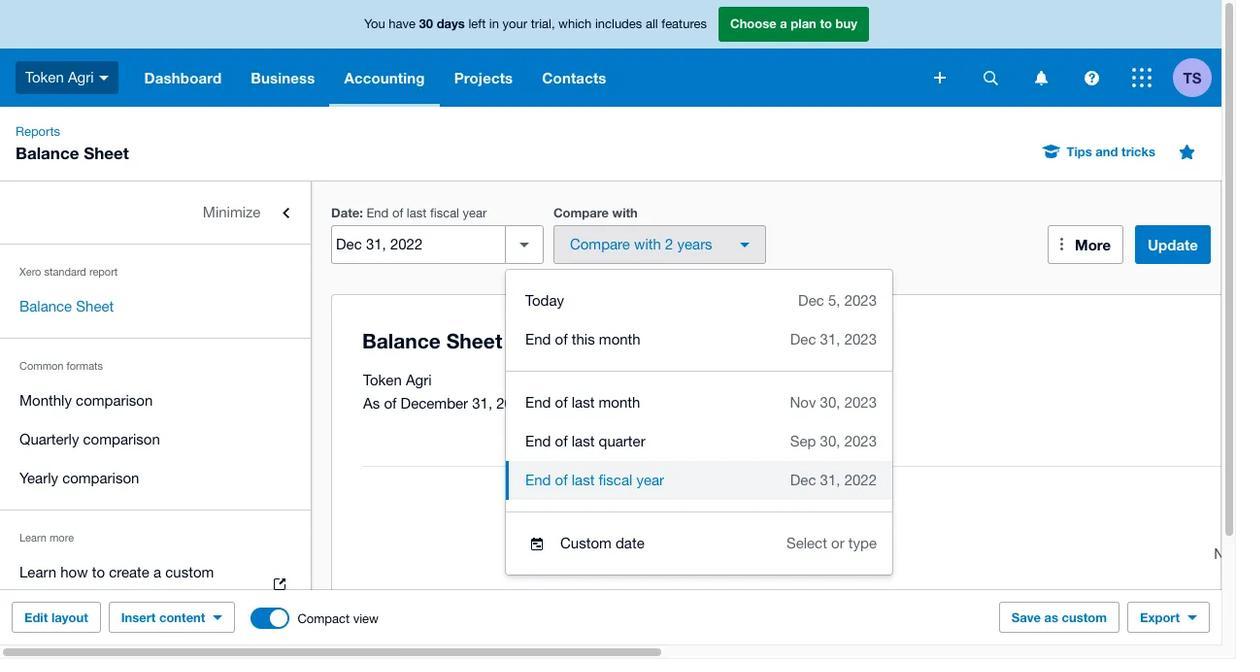 Task type: locate. For each thing, give the bounding box(es) containing it.
2023 for dec 5, 2023
[[845, 292, 877, 309]]

with
[[613, 205, 638, 221], [635, 236, 662, 253]]

today
[[526, 292, 565, 309]]

0 horizontal spatial a
[[154, 565, 161, 581]]

31, inside token agri as of december 31, 2022
[[472, 395, 493, 412]]

custom up content
[[165, 565, 214, 581]]

comparison down formats
[[76, 393, 153, 409]]

of left this
[[555, 331, 568, 348]]

balance sheet
[[19, 298, 114, 315]]

comparison inside "link"
[[76, 393, 153, 409]]

31,
[[821, 331, 841, 348], [472, 395, 493, 412], [821, 472, 841, 489]]

quarterly
[[19, 431, 79, 448]]

you have 30 days left in your trial, which includes all features
[[364, 16, 707, 31]]

balance
[[16, 143, 79, 163], [19, 298, 72, 315]]

3 2023 from the top
[[845, 394, 877, 411]]

tips
[[1067, 144, 1093, 159]]

end up end of last quarter
[[526, 394, 551, 411]]

banner
[[0, 0, 1222, 107]]

month for end of last month
[[599, 394, 641, 411]]

end down end of last quarter
[[526, 472, 551, 489]]

of down end of last month
[[555, 433, 568, 450]]

list box containing today
[[506, 270, 893, 575]]

dec for dec 5, 2023
[[799, 292, 825, 309]]

a right the create
[[154, 565, 161, 581]]

1 vertical spatial compare
[[570, 236, 630, 253]]

token up 'reports'
[[25, 69, 64, 85]]

yearly
[[19, 470, 58, 487]]

export button
[[1128, 602, 1211, 634]]

1 month from the top
[[599, 331, 641, 348]]

custom
[[561, 535, 612, 552]]

0 vertical spatial a
[[780, 16, 788, 31]]

token inside token agri as of december 31, 2022
[[363, 372, 402, 389]]

2023 for dec 31, 2023
[[845, 331, 877, 348]]

end down end of last month
[[526, 433, 551, 450]]

yearly comparison link
[[0, 460, 311, 498]]

choose
[[731, 16, 777, 31]]

1 vertical spatial to
[[92, 565, 105, 581]]

learn down learn more
[[19, 565, 56, 581]]

0 vertical spatial learn
[[19, 532, 47, 544]]

business button
[[236, 49, 330, 107]]

5,
[[829, 292, 841, 309]]

month right this
[[599, 331, 641, 348]]

learn left more
[[19, 532, 47, 544]]

0 vertical spatial fiscal
[[430, 206, 460, 221]]

list box
[[506, 270, 893, 575]]

0 horizontal spatial 2022
[[497, 395, 529, 412]]

sheet up minimize button
[[84, 143, 129, 163]]

with up compare with 2 years at the top
[[613, 205, 638, 221]]

compare with 2 years
[[570, 236, 713, 253]]

as
[[1045, 610, 1059, 626]]

learn inside "learn how to create a custom report"
[[19, 565, 56, 581]]

token for token agri
[[25, 69, 64, 85]]

1 vertical spatial a
[[154, 565, 161, 581]]

with for compare with 2 years
[[635, 236, 662, 253]]

of inside token agri as of december 31, 2022
[[384, 395, 397, 412]]

learn how to create a custom report
[[19, 565, 214, 604]]

1 vertical spatial dec
[[791, 331, 817, 348]]

dec 31, 2023
[[791, 331, 877, 348]]

30, right sep
[[821, 433, 841, 450]]

0 vertical spatial balance
[[16, 143, 79, 163]]

end for end of last quarter
[[526, 433, 551, 450]]

of right as
[[384, 395, 397, 412]]

1 vertical spatial month
[[599, 394, 641, 411]]

of
[[392, 206, 403, 221], [555, 331, 568, 348], [555, 394, 568, 411], [384, 395, 397, 412], [555, 433, 568, 450], [555, 472, 568, 489]]

compact view
[[298, 612, 379, 626]]

to right how
[[92, 565, 105, 581]]

1 vertical spatial 31,
[[472, 395, 493, 412]]

agri inside popup button
[[68, 69, 94, 85]]

end inside date : end of last fiscal year
[[367, 206, 389, 221]]

report right standard
[[89, 266, 118, 278]]

0 horizontal spatial custom
[[165, 565, 214, 581]]

end
[[367, 206, 389, 221], [526, 331, 551, 348], [526, 394, 551, 411], [526, 433, 551, 450], [526, 472, 551, 489]]

last for end of last quarter
[[572, 433, 595, 450]]

1 2023 from the top
[[845, 292, 877, 309]]

1 horizontal spatial 2022
[[845, 472, 877, 489]]

0 vertical spatial year
[[463, 206, 487, 221]]

more
[[1076, 236, 1112, 254]]

balance down xero
[[19, 298, 72, 315]]

1 horizontal spatial fiscal
[[599, 472, 633, 489]]

last
[[407, 206, 427, 221], [572, 394, 595, 411], [572, 433, 595, 450], [572, 472, 595, 489]]

custom inside button
[[1063, 610, 1108, 626]]

2022 right december
[[497, 395, 529, 412]]

content
[[159, 610, 205, 626]]

a left plan
[[780, 16, 788, 31]]

dec down dec 5, 2023
[[791, 331, 817, 348]]

1 horizontal spatial token
[[363, 372, 402, 389]]

to inside "learn how to create a custom report"
[[92, 565, 105, 581]]

learn
[[19, 532, 47, 544], [19, 565, 56, 581]]

save as custom button
[[1000, 602, 1120, 634]]

1 vertical spatial year
[[637, 472, 665, 489]]

token inside popup button
[[25, 69, 64, 85]]

2023 right 5,
[[845, 292, 877, 309]]

projects
[[454, 69, 513, 86]]

0 vertical spatial with
[[613, 205, 638, 221]]

more
[[50, 532, 74, 544]]

30, right nov
[[821, 394, 841, 411]]

last for end of last month
[[572, 394, 595, 411]]

with left 2
[[635, 236, 662, 253]]

formats
[[67, 360, 103, 372]]

year inside list box
[[637, 472, 665, 489]]

1 vertical spatial with
[[635, 236, 662, 253]]

1 vertical spatial comparison
[[83, 431, 160, 448]]

view
[[353, 612, 379, 626]]

30
[[419, 16, 433, 31]]

dec left 5,
[[799, 292, 825, 309]]

0 vertical spatial agri
[[68, 69, 94, 85]]

1 learn from the top
[[19, 532, 47, 544]]

2 month from the top
[[599, 394, 641, 411]]

31, down sep 30, 2023
[[821, 472, 841, 489]]

banner containing ts
[[0, 0, 1222, 107]]

2023 up sep 30, 2023
[[845, 394, 877, 411]]

last down end of last month
[[572, 433, 595, 450]]

edit
[[24, 610, 48, 626]]

agri up december
[[406, 372, 432, 389]]

last down end of last quarter
[[572, 472, 595, 489]]

end right the :
[[367, 206, 389, 221]]

0 horizontal spatial year
[[463, 206, 487, 221]]

dec
[[799, 292, 825, 309], [791, 331, 817, 348], [791, 472, 817, 489]]

fiscal down quarter
[[599, 472, 633, 489]]

2 vertical spatial 31,
[[821, 472, 841, 489]]

2 vertical spatial dec
[[791, 472, 817, 489]]

0 vertical spatial month
[[599, 331, 641, 348]]

0 horizontal spatial report
[[19, 588, 58, 604]]

0 horizontal spatial to
[[92, 565, 105, 581]]

0 vertical spatial 30,
[[821, 394, 841, 411]]

31, right december
[[472, 395, 493, 412]]

1 vertical spatial learn
[[19, 565, 56, 581]]

0 vertical spatial custom
[[165, 565, 214, 581]]

fiscal
[[430, 206, 460, 221], [599, 472, 633, 489]]

insert
[[121, 610, 156, 626]]

a inside banner
[[780, 16, 788, 31]]

1 30, from the top
[[821, 394, 841, 411]]

type
[[849, 535, 877, 552]]

to left buy
[[820, 16, 833, 31]]

of right the :
[[392, 206, 403, 221]]

2023 down dec 5, 2023
[[845, 331, 877, 348]]

2 vertical spatial comparison
[[62, 470, 139, 487]]

choose a plan to buy
[[731, 16, 858, 31]]

0 vertical spatial sheet
[[84, 143, 129, 163]]

dashboard
[[144, 69, 222, 86]]

svg image
[[1133, 68, 1152, 87], [984, 70, 998, 85], [1035, 70, 1048, 85], [1085, 70, 1099, 85], [99, 76, 108, 80]]

comparison down monthly comparison "link"
[[83, 431, 160, 448]]

0 vertical spatial report
[[89, 266, 118, 278]]

of down end of last quarter
[[555, 472, 568, 489]]

2 2023 from the top
[[845, 331, 877, 348]]

features
[[662, 17, 707, 31]]

left
[[469, 17, 486, 31]]

2022
[[497, 395, 529, 412], [845, 472, 877, 489]]

year down quarter
[[637, 472, 665, 489]]

sheet
[[84, 143, 129, 163], [76, 298, 114, 315]]

balance down reports link
[[16, 143, 79, 163]]

1 vertical spatial token
[[363, 372, 402, 389]]

1 vertical spatial balance
[[19, 298, 72, 315]]

update button
[[1136, 225, 1212, 264]]

comparison for monthly comparison
[[76, 393, 153, 409]]

0 vertical spatial dec
[[799, 292, 825, 309]]

of up end of last quarter
[[555, 394, 568, 411]]

token up as
[[363, 372, 402, 389]]

1 horizontal spatial to
[[820, 16, 833, 31]]

dec for dec 31, 2023
[[791, 331, 817, 348]]

2 learn from the top
[[19, 565, 56, 581]]

learn for learn how to create a custom report
[[19, 565, 56, 581]]

0 vertical spatial token
[[25, 69, 64, 85]]

agri for token agri as of december 31, 2022
[[406, 372, 432, 389]]

your
[[503, 17, 528, 31]]

comparison down quarterly comparison
[[62, 470, 139, 487]]

to
[[820, 16, 833, 31], [92, 565, 105, 581]]

1 horizontal spatial agri
[[406, 372, 432, 389]]

year up select end date field on the top left of page
[[463, 206, 487, 221]]

nov 30, 2023
[[790, 394, 877, 411]]

last up select end date field on the top left of page
[[407, 206, 427, 221]]

learn how to create a custom report link
[[0, 554, 311, 616]]

compare up compare with 2 years at the top
[[554, 205, 609, 221]]

1 horizontal spatial report
[[89, 266, 118, 278]]

common
[[19, 360, 64, 372]]

compare down compare with
[[570, 236, 630, 253]]

2022 inside list box
[[845, 472, 877, 489]]

custom right "as"
[[1063, 610, 1108, 626]]

learn more
[[19, 532, 74, 544]]

balance inside reports balance sheet
[[16, 143, 79, 163]]

year
[[463, 206, 487, 221], [637, 472, 665, 489]]

31, down 5,
[[821, 331, 841, 348]]

token
[[25, 69, 64, 85], [363, 372, 402, 389]]

0 horizontal spatial token
[[25, 69, 64, 85]]

report up "edit" at the left of page
[[19, 588, 58, 604]]

you
[[364, 17, 385, 31]]

last up end of last quarter
[[572, 394, 595, 411]]

Report title field
[[358, 320, 1237, 364]]

end down today
[[526, 331, 551, 348]]

month up quarter
[[599, 394, 641, 411]]

export
[[1141, 610, 1181, 626]]

1 vertical spatial fiscal
[[599, 472, 633, 489]]

dec down sep
[[791, 472, 817, 489]]

0 horizontal spatial agri
[[68, 69, 94, 85]]

0 vertical spatial to
[[820, 16, 833, 31]]

save
[[1012, 610, 1042, 626]]

1 horizontal spatial a
[[780, 16, 788, 31]]

fiscal up select end date field on the top left of page
[[430, 206, 460, 221]]

group
[[506, 270, 893, 575]]

30,
[[821, 394, 841, 411], [821, 433, 841, 450]]

0 vertical spatial 2022
[[497, 395, 529, 412]]

a inside "learn how to create a custom report"
[[154, 565, 161, 581]]

2022 down sep 30, 2023
[[845, 472, 877, 489]]

1 horizontal spatial year
[[637, 472, 665, 489]]

update
[[1148, 236, 1199, 254]]

0 horizontal spatial fiscal
[[430, 206, 460, 221]]

monthly comparison link
[[0, 382, 311, 421]]

dec for dec 31, 2022
[[791, 472, 817, 489]]

days
[[437, 16, 465, 31]]

2 30, from the top
[[821, 433, 841, 450]]

comparison
[[76, 393, 153, 409], [83, 431, 160, 448], [62, 470, 139, 487]]

0 vertical spatial comparison
[[76, 393, 153, 409]]

1 vertical spatial 2022
[[845, 472, 877, 489]]

create
[[109, 565, 150, 581]]

fiscal inside date : end of last fiscal year
[[430, 206, 460, 221]]

0 vertical spatial 31,
[[821, 331, 841, 348]]

token agri
[[25, 69, 94, 85]]

4 2023 from the top
[[845, 433, 877, 450]]

month
[[599, 331, 641, 348], [599, 394, 641, 411]]

0 vertical spatial compare
[[554, 205, 609, 221]]

contacts
[[542, 69, 607, 86]]

1 vertical spatial report
[[19, 588, 58, 604]]

2023 up dec 31, 2022
[[845, 433, 877, 450]]

agri up reports balance sheet
[[68, 69, 94, 85]]

agri inside token agri as of december 31, 2022
[[406, 372, 432, 389]]

1 vertical spatial 30,
[[821, 433, 841, 450]]

end for end of this month
[[526, 331, 551, 348]]

report output element
[[363, 431, 1237, 604]]

1 vertical spatial custom
[[1063, 610, 1108, 626]]

layout
[[51, 610, 88, 626]]

1 vertical spatial agri
[[406, 372, 432, 389]]

30, for nov
[[821, 394, 841, 411]]

compare for compare with
[[554, 205, 609, 221]]

1 horizontal spatial custom
[[1063, 610, 1108, 626]]

xero standard report
[[19, 266, 118, 278]]

sheet down xero standard report
[[76, 298, 114, 315]]

plan
[[791, 16, 817, 31]]



Task type: describe. For each thing, give the bounding box(es) containing it.
years
[[678, 236, 713, 253]]

2023 for nov 30, 2023
[[845, 394, 877, 411]]

in
[[490, 17, 499, 31]]

ts button
[[1174, 49, 1222, 107]]

common formats
[[19, 360, 103, 372]]

how
[[60, 565, 88, 581]]

balance sheet link
[[0, 288, 311, 326]]

all
[[646, 17, 658, 31]]

balance inside balance sheet link
[[19, 298, 72, 315]]

end for end of last month
[[526, 394, 551, 411]]

dec 31, 2022
[[791, 472, 877, 489]]

buy
[[836, 16, 858, 31]]

custom date
[[561, 535, 645, 552]]

xero
[[19, 266, 41, 278]]

list of convenience dates image
[[505, 225, 544, 264]]

minimize
[[203, 204, 261, 221]]

trial,
[[531, 17, 555, 31]]

of for end of last month
[[555, 394, 568, 411]]

quarter
[[599, 433, 646, 450]]

select
[[787, 535, 828, 552]]

minimize button
[[0, 193, 311, 232]]

30, for sep
[[821, 433, 841, 450]]

reports
[[16, 124, 60, 139]]

have
[[389, 17, 416, 31]]

2
[[666, 236, 674, 253]]

projects button
[[440, 49, 528, 107]]

group containing today
[[506, 270, 893, 575]]

comparison for yearly comparison
[[62, 470, 139, 487]]

custom inside "learn how to create a custom report"
[[165, 565, 214, 581]]

tips and tricks
[[1067, 144, 1156, 159]]

of for end of last quarter
[[555, 433, 568, 450]]

yearly comparison
[[19, 470, 139, 487]]

monthly
[[19, 393, 72, 409]]

end of this month
[[526, 331, 641, 348]]

insert content
[[121, 610, 205, 626]]

tricks
[[1122, 144, 1156, 159]]

year inside date : end of last fiscal year
[[463, 206, 487, 221]]

date : end of last fiscal year
[[331, 205, 487, 221]]

select or type
[[787, 535, 877, 552]]

and
[[1096, 144, 1119, 159]]

compare for compare with 2 years
[[570, 236, 630, 253]]

Select end date field
[[332, 226, 505, 263]]

which
[[559, 17, 592, 31]]

dashboard link
[[130, 49, 236, 107]]

as
[[363, 395, 380, 412]]

last for end of last fiscal year
[[572, 472, 595, 489]]

to inside banner
[[820, 16, 833, 31]]

token agri button
[[0, 49, 130, 107]]

month for end of this month
[[599, 331, 641, 348]]

edit layout button
[[12, 602, 101, 634]]

sep 30, 2023
[[791, 433, 877, 450]]

of for end of last fiscal year
[[555, 472, 568, 489]]

compact
[[298, 612, 350, 626]]

svg image
[[935, 72, 946, 84]]

more button
[[1048, 225, 1124, 264]]

token for token agri as of december 31, 2022
[[363, 372, 402, 389]]

with for compare with
[[613, 205, 638, 221]]

31, for end of last fiscal year
[[821, 472, 841, 489]]

contacts button
[[528, 49, 621, 107]]

dec 5, 2023
[[799, 292, 877, 309]]

business
[[251, 69, 315, 86]]

compare with
[[554, 205, 638, 221]]

accounting button
[[330, 49, 440, 107]]

not
[[1215, 546, 1237, 563]]

reports link
[[8, 122, 68, 142]]

end of last quarter
[[526, 433, 646, 450]]

2022 inside token agri as of december 31, 2022
[[497, 395, 529, 412]]

remove from favorites image
[[1168, 132, 1207, 171]]

standard
[[44, 266, 86, 278]]

december
[[401, 395, 468, 412]]

comparison for quarterly comparison
[[83, 431, 160, 448]]

of for end of this month
[[555, 331, 568, 348]]

:
[[360, 205, 363, 221]]

of inside date : end of last fiscal year
[[392, 206, 403, 221]]

fiscal inside list box
[[599, 472, 633, 489]]

monthly comparison
[[19, 393, 153, 409]]

reports balance sheet
[[16, 124, 129, 163]]

report inside "learn how to create a custom report"
[[19, 588, 58, 604]]

edit layout
[[24, 610, 88, 626]]

quarterly comparison link
[[0, 421, 311, 460]]

svg image inside token agri popup button
[[99, 76, 108, 80]]

end of last month
[[526, 394, 641, 411]]

date
[[616, 535, 645, 552]]

sep
[[791, 433, 817, 450]]

quarterly comparison
[[19, 431, 160, 448]]

last inside date : end of last fiscal year
[[407, 206, 427, 221]]

end for end of last fiscal year
[[526, 472, 551, 489]]

end of last fiscal year
[[526, 472, 665, 489]]

sheet inside reports balance sheet
[[84, 143, 129, 163]]

token agri as of december 31, 2022
[[363, 372, 529, 412]]

nov
[[790, 394, 817, 411]]

insert content button
[[109, 602, 235, 634]]

this
[[572, 331, 595, 348]]

31, for end of this month
[[821, 331, 841, 348]]

includes
[[596, 17, 643, 31]]

or
[[832, 535, 845, 552]]

ts
[[1184, 68, 1202, 86]]

learn for learn more
[[19, 532, 47, 544]]

2023 for sep 30, 2023
[[845, 433, 877, 450]]

1 vertical spatial sheet
[[76, 298, 114, 315]]

agri for token agri
[[68, 69, 94, 85]]



Task type: vqa. For each thing, say whether or not it's contained in the screenshot.
Dec 31, 2023 on the bottom right
yes



